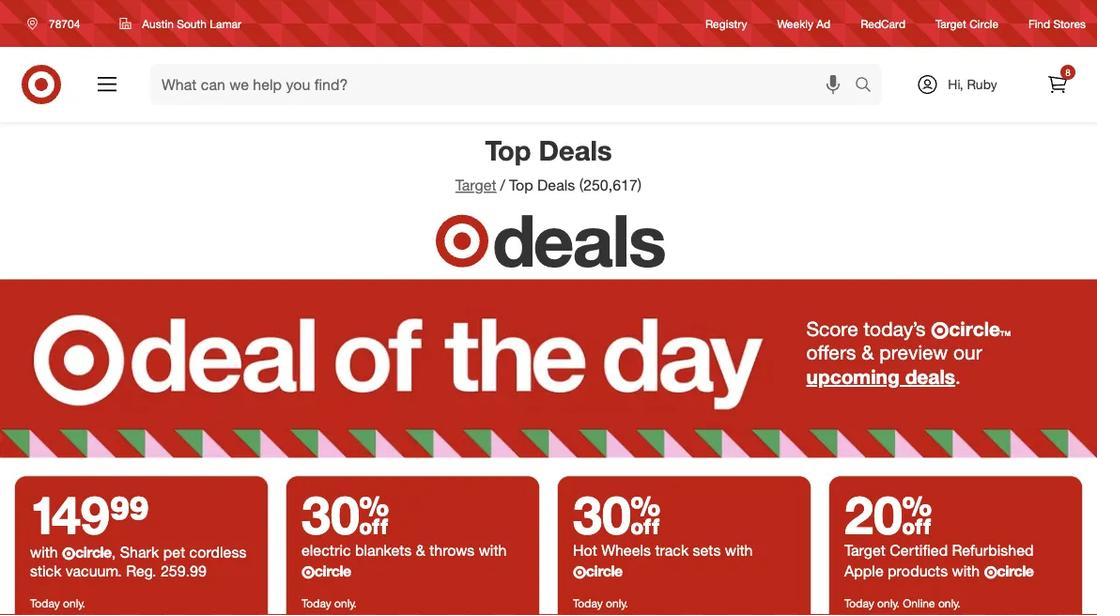 Task type: describe. For each thing, give the bounding box(es) containing it.
target circle
[[936, 16, 999, 30]]

78704
[[49, 16, 80, 31]]

target for target circle
[[936, 16, 967, 30]]

austin south lamar
[[142, 16, 242, 31]]

What can we help you find? suggestions appear below search field
[[150, 64, 860, 105]]

with for 30 hot wheels track sets with circle
[[725, 542, 753, 560]]

target link
[[456, 176, 497, 195]]

weekly ad
[[778, 16, 831, 30]]

top deals target / top deals (250,617)
[[456, 133, 642, 195]]

offers
[[807, 341, 857, 365]]

online
[[903, 596, 936, 610]]

refurbished
[[953, 542, 1034, 560]]

find stores link
[[1029, 15, 1087, 32]]

149
[[30, 483, 110, 547]]

today only. online only.
[[845, 596, 961, 610]]

circle down 'refurbished'
[[998, 563, 1034, 581]]

find
[[1029, 16, 1051, 30]]

stores
[[1054, 16, 1087, 30]]

target inside top deals target / top deals (250,617)
[[456, 176, 497, 195]]

products
[[888, 563, 949, 581]]

hot
[[573, 542, 597, 560]]

only. for with
[[63, 596, 85, 610]]

electric
[[302, 542, 351, 560]]

30 for 30 electric blankets & throws with circle
[[302, 483, 389, 547]]

only. for electric blankets & throws with
[[335, 596, 357, 610]]

today's
[[864, 317, 926, 341]]

& inside score today's ◎ circle tm offers & preview our upcoming deals .
[[862, 341, 875, 365]]

wheels
[[602, 542, 651, 560]]

1 today only. from the left
[[30, 596, 85, 610]]

tm
[[1001, 330, 1012, 338]]

austin south lamar button
[[107, 7, 254, 40]]

◎
[[932, 321, 950, 340]]

with for target certified refurbished apple products with
[[953, 563, 981, 581]]

circle
[[970, 16, 999, 30]]

circle inside score today's ◎ circle tm offers & preview our upcoming deals .
[[950, 317, 1001, 341]]

score today's ◎ circle tm offers & preview our upcoming deals .
[[807, 317, 1012, 389]]

& inside 30 electric blankets & throws with circle
[[416, 542, 426, 560]]

upcoming
[[807, 365, 900, 389]]

stick
[[30, 563, 61, 581]]

259.99
[[161, 563, 207, 581]]

redcard link
[[861, 15, 906, 32]]

ad
[[817, 16, 831, 30]]

austin
[[142, 16, 174, 31]]

cordless
[[189, 544, 247, 562]]

target image
[[432, 210, 493, 272]]

8 link
[[1038, 64, 1079, 105]]

today only. for 30 hot wheels track sets with circle
[[573, 596, 629, 610]]

blankets
[[355, 542, 412, 560]]

deals inside score today's ◎ circle tm offers & preview our upcoming deals .
[[906, 365, 956, 389]]

with up stick
[[30, 544, 62, 562]]

today only. for 30 electric blankets & throws with circle
[[302, 596, 357, 610]]

shark
[[120, 544, 159, 562]]

30 electric blankets & throws with circle
[[302, 483, 507, 581]]

throws
[[430, 542, 475, 560]]



Task type: locate. For each thing, give the bounding box(es) containing it.
certified
[[890, 542, 948, 560]]

1 30 from the left
[[302, 483, 389, 547]]

78704 button
[[15, 7, 100, 40]]

top right /
[[509, 176, 534, 195]]

circle up vacuum.
[[75, 544, 112, 562]]

0 vertical spatial top
[[485, 133, 532, 167]]

0 horizontal spatial today only.
[[30, 596, 85, 610]]

deals down the ◎
[[906, 365, 956, 389]]

only. for hot wheels track sets with
[[606, 596, 629, 610]]

sets
[[693, 542, 721, 560]]

our
[[954, 341, 983, 365]]

only.
[[63, 596, 85, 610], [335, 596, 357, 610], [606, 596, 629, 610], [878, 596, 900, 610], [939, 596, 961, 610]]

3 today only. from the left
[[573, 596, 629, 610]]

lamar
[[210, 16, 242, 31]]

0 vertical spatial &
[[862, 341, 875, 365]]

2 today only. from the left
[[302, 596, 357, 610]]

south
[[177, 16, 207, 31]]

today for with
[[30, 596, 60, 610]]

circle inside 30 hot wheels track sets with circle
[[586, 563, 623, 581]]

target deal of the day image
[[0, 279, 1098, 459]]

0 vertical spatial deals
[[539, 133, 612, 167]]

1 only. from the left
[[63, 596, 85, 610]]

1 vertical spatial top
[[509, 176, 534, 195]]

.
[[956, 365, 961, 389]]

target left /
[[456, 176, 497, 195]]

99
[[110, 483, 149, 547]]

score
[[807, 317, 859, 341]]

target circle link
[[936, 15, 999, 32]]

target up apple
[[845, 542, 886, 560]]

2 today from the left
[[302, 596, 332, 610]]

5 only. from the left
[[939, 596, 961, 610]]

deals right /
[[538, 176, 575, 195]]

circle down hot
[[586, 563, 623, 581]]

only. down vacuum.
[[63, 596, 85, 610]]

0 horizontal spatial 30
[[302, 483, 389, 547]]

with right sets
[[725, 542, 753, 560]]

search button
[[847, 64, 892, 109]]

redcard
[[861, 16, 906, 30]]

today only.
[[30, 596, 85, 610], [302, 596, 357, 610], [573, 596, 629, 610]]

only. down wheels
[[606, 596, 629, 610]]

target for target certified refurbished apple products with
[[845, 542, 886, 560]]

deals up (250,617)
[[539, 133, 612, 167]]

today
[[30, 596, 60, 610], [302, 596, 332, 610], [573, 596, 603, 610], [845, 596, 875, 610]]

2 30 from the left
[[573, 483, 661, 547]]

3 today from the left
[[573, 596, 603, 610]]

1 horizontal spatial &
[[862, 341, 875, 365]]

20
[[845, 483, 933, 547]]

0 horizontal spatial &
[[416, 542, 426, 560]]

1 vertical spatial &
[[416, 542, 426, 560]]

0 vertical spatial deals
[[493, 196, 665, 283]]

with right throws
[[479, 542, 507, 560]]

today for target certified refurbished apple products with
[[845, 596, 875, 610]]

with down 'refurbished'
[[953, 563, 981, 581]]

with
[[479, 542, 507, 560], [725, 542, 753, 560], [30, 544, 62, 562], [953, 563, 981, 581]]

(250,617)
[[580, 176, 642, 195]]

target left circle
[[936, 16, 967, 30]]

/
[[501, 176, 506, 195]]

deals
[[539, 133, 612, 167], [538, 176, 575, 195]]

today only. down stick
[[30, 596, 85, 610]]

3 only. from the left
[[606, 596, 629, 610]]

today only. down hot
[[573, 596, 629, 610]]

&
[[862, 341, 875, 365], [416, 542, 426, 560]]

today down hot
[[573, 596, 603, 610]]

weekly ad link
[[778, 15, 831, 32]]

target
[[936, 16, 967, 30], [456, 176, 497, 195], [845, 542, 886, 560]]

30 inside 30 electric blankets & throws with circle
[[302, 483, 389, 547]]

circle down electric
[[315, 563, 351, 581]]

circle
[[950, 317, 1001, 341], [75, 544, 112, 562], [315, 563, 351, 581], [586, 563, 623, 581], [998, 563, 1034, 581]]

30 hot wheels track sets with circle
[[573, 483, 753, 581]]

0 horizontal spatial deals
[[493, 196, 665, 283]]

ruby
[[968, 76, 998, 93]]

only. down electric
[[335, 596, 357, 610]]

top up /
[[485, 133, 532, 167]]

registry link
[[706, 15, 748, 32]]

only. left the online at the bottom
[[878, 596, 900, 610]]

with inside target certified refurbished apple products with
[[953, 563, 981, 581]]

pet
[[163, 544, 185, 562]]

hi,
[[949, 76, 964, 93]]

deals
[[493, 196, 665, 283], [906, 365, 956, 389]]

& right offers
[[862, 341, 875, 365]]

registry
[[706, 16, 748, 30]]

only. for target certified refurbished apple products with
[[878, 596, 900, 610]]

, shark pet cordless stick vacuum. reg. 259.99
[[30, 544, 247, 581]]

1 vertical spatial deals
[[906, 365, 956, 389]]

with inside 30 electric blankets & throws with circle
[[479, 542, 507, 560]]

reg.
[[126, 563, 157, 581]]

149 99
[[30, 483, 149, 547]]

30 inside 30 hot wheels track sets with circle
[[573, 483, 661, 547]]

today only. down electric
[[302, 596, 357, 610]]

preview
[[880, 341, 949, 365]]

with for 30 electric blankets & throws with circle
[[479, 542, 507, 560]]

2 vertical spatial target
[[845, 542, 886, 560]]

today down electric
[[302, 596, 332, 610]]

find stores
[[1029, 16, 1087, 30]]

hi, ruby
[[949, 76, 998, 93]]

1 vertical spatial deals
[[538, 176, 575, 195]]

circle inside 30 electric blankets & throws with circle
[[315, 563, 351, 581]]

today down stick
[[30, 596, 60, 610]]

circle up '.'
[[950, 317, 1001, 341]]

today for electric blankets & throws with
[[302, 596, 332, 610]]

0 vertical spatial target
[[936, 16, 967, 30]]

search
[[847, 77, 892, 95]]

vacuum.
[[66, 563, 122, 581]]

deals down (250,617)
[[493, 196, 665, 283]]

1 today from the left
[[30, 596, 60, 610]]

30
[[302, 483, 389, 547], [573, 483, 661, 547]]

,
[[112, 544, 116, 562]]

30 for 30 hot wheels track sets with circle
[[573, 483, 661, 547]]

1 vertical spatial target
[[456, 176, 497, 195]]

target certified refurbished apple products with
[[845, 542, 1034, 581]]

with inside 30 hot wheels track sets with circle
[[725, 542, 753, 560]]

4 today from the left
[[845, 596, 875, 610]]

apple
[[845, 563, 884, 581]]

1 horizontal spatial 30
[[573, 483, 661, 547]]

1 horizontal spatial target
[[845, 542, 886, 560]]

track
[[656, 542, 689, 560]]

today down apple
[[845, 596, 875, 610]]

1 horizontal spatial deals
[[906, 365, 956, 389]]

2 horizontal spatial today only.
[[573, 596, 629, 610]]

& left throws
[[416, 542, 426, 560]]

2 only. from the left
[[335, 596, 357, 610]]

0 horizontal spatial target
[[456, 176, 497, 195]]

1 horizontal spatial today only.
[[302, 596, 357, 610]]

target inside target certified refurbished apple products with
[[845, 542, 886, 560]]

weekly
[[778, 16, 814, 30]]

4 only. from the left
[[878, 596, 900, 610]]

8
[[1066, 66, 1071, 78]]

top
[[485, 133, 532, 167], [509, 176, 534, 195]]

2 horizontal spatial target
[[936, 16, 967, 30]]

only. right the online at the bottom
[[939, 596, 961, 610]]

today for hot wheels track sets with
[[573, 596, 603, 610]]



Task type: vqa. For each thing, say whether or not it's contained in the screenshot.
"&" within the Score today's ◎ circle TM offers & preview our upcoming deals .
yes



